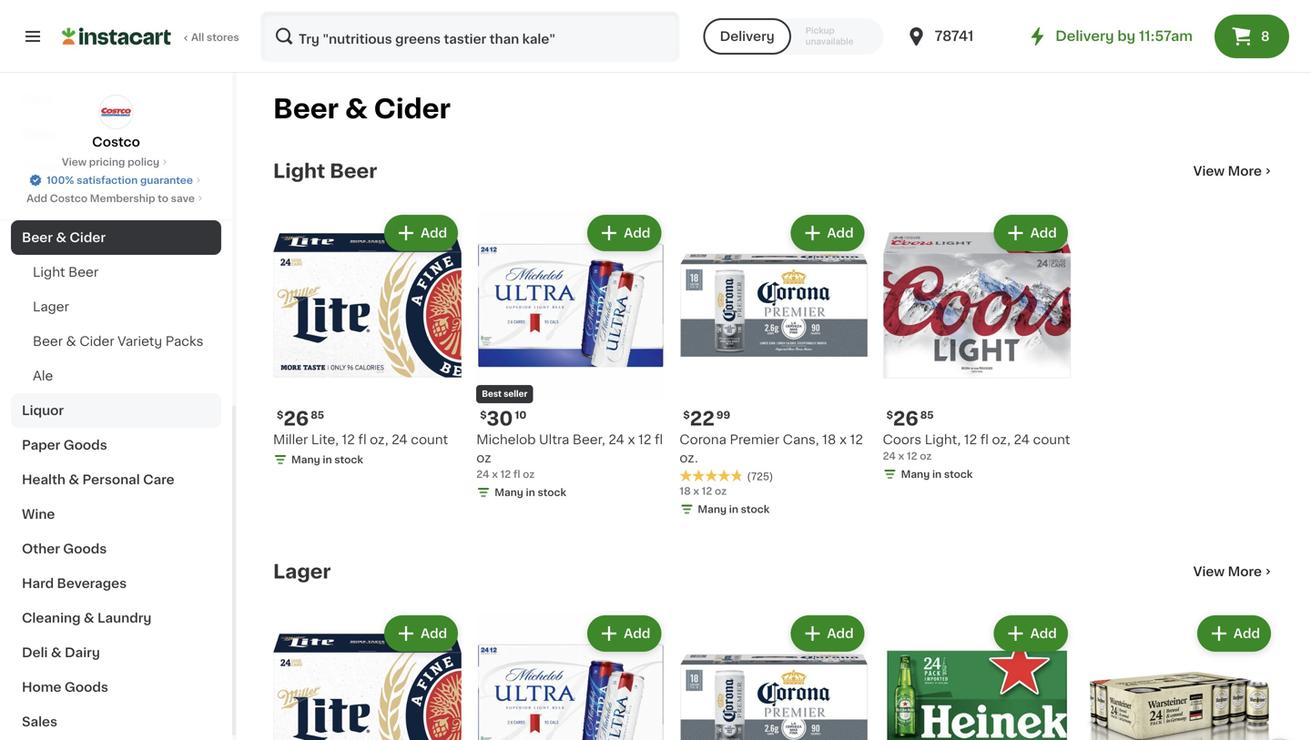 Task type: describe. For each thing, give the bounding box(es) containing it.
12 inside corona premier cans, 18 x 12 oz.
[[850, 434, 863, 446]]

home
[[22, 681, 61, 694]]

stock down (725)
[[741, 505, 770, 515]]

home goods
[[22, 681, 108, 694]]

policy
[[128, 157, 159, 167]]

100% satisfaction guarantee button
[[28, 169, 204, 188]]

paper goods
[[22, 439, 107, 452]]

1 vertical spatial lager link
[[273, 561, 331, 583]]

sales link
[[11, 705, 221, 739]]

& for beer & cider variety packs link
[[66, 335, 76, 348]]

costco logo image
[[99, 95, 133, 129]]

hard
[[22, 577, 54, 590]]

cleaning & laundry
[[22, 612, 152, 625]]

add costco membership to save link
[[26, 191, 206, 206]]

$ for michelob ultra beer, 24 x 12 fl oz
[[480, 410, 487, 420]]

12 right light,
[[964, 434, 977, 446]]

many down miller
[[291, 455, 320, 465]]

22
[[690, 410, 715, 429]]

85 for miller lite, 12 fl oz, 24 count
[[311, 410, 324, 420]]

beer & cider inside 'link'
[[22, 231, 106, 244]]

care
[[143, 474, 175, 486]]

in down light,
[[932, 470, 942, 480]]

$ 22 99
[[683, 410, 730, 429]]

michelob ultra beer, 24 x 12 fl oz 24 x 12 fl oz
[[476, 434, 663, 480]]

deli & dairy
[[22, 647, 100, 659]]

oz.
[[680, 452, 698, 465]]

stock down the miller lite, 12 fl oz, 24 count
[[334, 455, 363, 465]]

12 down corona
[[702, 486, 712, 496]]

10
[[515, 410, 527, 420]]

cans,
[[783, 434, 819, 446]]

other
[[22, 543, 60, 555]]

view pricing policy link
[[62, 155, 170, 169]]

many in stock down 18 x 12 oz
[[698, 505, 770, 515]]

cleaning & laundry link
[[11, 601, 221, 636]]

sales
[[22, 716, 57, 729]]

85 for coors light, 12 fl oz, 24 count
[[920, 410, 934, 420]]

stock down michelob ultra beer, 24 x 12 fl oz 24 x 12 fl oz at the bottom
[[538, 488, 566, 498]]

product group containing 22
[[680, 211, 868, 521]]

100% satisfaction guarantee
[[47, 175, 193, 185]]

electronics
[[22, 197, 96, 209]]

beer,
[[573, 434, 605, 446]]

fl left corona
[[655, 434, 663, 446]]

18 x 12 oz
[[680, 486, 727, 496]]

$ 30 10
[[480, 410, 527, 429]]

light beer link for the topmost lager link
[[11, 255, 221, 290]]

& for health & personal care link
[[69, 474, 79, 486]]

floral
[[22, 162, 58, 175]]

delivery button
[[704, 18, 791, 55]]

fl down michelob
[[513, 470, 520, 480]]

24 right beer,
[[609, 434, 625, 446]]

packs
[[165, 335, 203, 348]]

pricing
[[89, 157, 125, 167]]

$ for miller lite, 12 fl oz, 24 count
[[277, 410, 284, 420]]

light beer link for view more link for light beer
[[273, 160, 377, 182]]

corona
[[680, 434, 727, 446]]

beer & cider link
[[11, 220, 221, 255]]

view inside 'view pricing policy' link
[[62, 157, 87, 167]]

hard beverages link
[[11, 566, 221, 601]]

view more link for light beer
[[1194, 162, 1275, 180]]

$ 26 85 for coors light, 12 fl oz, 24 count
[[887, 410, 934, 429]]

deli & dairy link
[[11, 636, 221, 670]]

best
[[482, 390, 502, 399]]

candy
[[86, 58, 130, 71]]

24 right light,
[[1014, 434, 1030, 446]]

many down michelob
[[495, 488, 524, 498]]

membership
[[90, 194, 155, 204]]

30
[[487, 410, 513, 429]]

26 for coors light, 12 fl oz, 24 count
[[893, 410, 919, 429]]

view more link for lager
[[1194, 563, 1275, 581]]

dairy
[[65, 647, 100, 659]]

hard beverages
[[22, 577, 127, 590]]

26 for miller lite, 12 fl oz, 24 count
[[284, 410, 309, 429]]

light,
[[925, 434, 961, 446]]

home goods link
[[11, 670, 221, 705]]

78741
[[935, 30, 974, 43]]

100%
[[47, 175, 74, 185]]

corona premier cans, 18 x 12 oz.
[[680, 434, 863, 465]]

8 button
[[1215, 15, 1289, 58]]

beverages
[[57, 577, 127, 590]]

78741 button
[[906, 11, 1015, 62]]

liquor link
[[11, 393, 221, 428]]

paper
[[22, 439, 60, 452]]

premier
[[730, 434, 780, 446]]

best seller
[[482, 390, 528, 399]]

service type group
[[704, 18, 884, 55]]

seller
[[504, 390, 528, 399]]

goods for paper goods
[[63, 439, 107, 452]]

to
[[158, 194, 168, 204]]

in down lite,
[[323, 455, 332, 465]]

many down coors
[[901, 470, 930, 480]]

24 down coors
[[883, 451, 896, 461]]

health
[[22, 474, 66, 486]]

by
[[1118, 30, 1136, 43]]

more for light beer
[[1228, 165, 1262, 178]]

view for light beer
[[1194, 165, 1225, 178]]

12 right lite,
[[342, 434, 355, 446]]

goods for home goods
[[65, 681, 108, 694]]

snacks & candy link
[[11, 47, 221, 82]]

view pricing policy
[[62, 157, 159, 167]]

0 vertical spatial cider
[[374, 96, 451, 122]]

& for cleaning & laundry link
[[84, 612, 94, 625]]

beer inside 'link'
[[22, 231, 53, 244]]

ale
[[33, 370, 53, 382]]

& for beer & cider 'link'
[[56, 231, 66, 244]]

snacks
[[22, 58, 69, 71]]



Task type: vqa. For each thing, say whether or not it's contained in the screenshot.
second "$" from the left
yes



Task type: locate. For each thing, give the bounding box(es) containing it.
1 horizontal spatial 85
[[920, 410, 934, 420]]

baby
[[22, 127, 56, 140]]

item carousel region for lager
[[273, 605, 1300, 740]]

pets link
[[11, 82, 221, 117]]

oz, right light,
[[992, 434, 1011, 446]]

2 85 from the left
[[920, 410, 934, 420]]

0 vertical spatial view more link
[[1194, 162, 1275, 180]]

count for miller lite, 12 fl oz, 24 count
[[411, 434, 448, 446]]

12
[[342, 434, 355, 446], [850, 434, 863, 446], [638, 434, 651, 446], [964, 434, 977, 446], [907, 451, 918, 461], [500, 470, 511, 480], [702, 486, 712, 496]]

view more for light beer
[[1194, 165, 1262, 178]]

1 vertical spatial beer & cider
[[22, 231, 106, 244]]

0 horizontal spatial light beer
[[33, 266, 98, 279]]

2 vertical spatial cider
[[80, 335, 114, 348]]

$ 26 85 up miller
[[277, 410, 324, 429]]

2 $ 26 85 from the left
[[887, 410, 934, 429]]

in down corona premier cans, 18 x 12 oz.
[[729, 505, 739, 515]]

item carousel region for light beer
[[248, 204, 1275, 532]]

1 26 from the left
[[284, 410, 309, 429]]

beer & cider variety packs
[[33, 335, 203, 348]]

24 right lite,
[[392, 434, 408, 446]]

many down 18 x 12 oz
[[698, 505, 727, 515]]

cider for beer & cider 'link'
[[70, 231, 106, 244]]

0 vertical spatial lager
[[33, 301, 69, 313]]

26 up miller
[[284, 410, 309, 429]]

2 view more link from the top
[[1194, 563, 1275, 581]]

lager link
[[11, 290, 221, 324], [273, 561, 331, 583]]

x down coors
[[898, 451, 904, 461]]

oz inside "coors light, 12 fl oz, 24 count 24 x 12 oz"
[[920, 451, 932, 461]]

1 horizontal spatial oz,
[[992, 434, 1011, 446]]

1 horizontal spatial delivery
[[1056, 30, 1114, 43]]

0 horizontal spatial 85
[[311, 410, 324, 420]]

goods inside 'link'
[[63, 439, 107, 452]]

fl right lite,
[[358, 434, 367, 446]]

1 horizontal spatial light beer link
[[273, 160, 377, 182]]

$ inside $ 30 10
[[480, 410, 487, 420]]

0 vertical spatial costco
[[92, 136, 140, 148]]

miller
[[273, 434, 308, 446]]

1 vertical spatial lager
[[273, 562, 331, 581]]

many in stock down michelob ultra beer, 24 x 12 fl oz 24 x 12 fl oz at the bottom
[[495, 488, 566, 498]]

1 view more link from the top
[[1194, 162, 1275, 180]]

oz, for lite,
[[370, 434, 388, 446]]

delivery by 11:57am
[[1056, 30, 1193, 43]]

1 vertical spatial costco
[[50, 194, 88, 204]]

0 vertical spatial more
[[1228, 165, 1262, 178]]

3 $ from the left
[[480, 410, 487, 420]]

deli
[[22, 647, 48, 659]]

costco up 'view pricing policy' link
[[92, 136, 140, 148]]

fl inside "coors light, 12 fl oz, 24 count 24 x 12 oz"
[[981, 434, 989, 446]]

1 count from the left
[[411, 434, 448, 446]]

all stores link
[[62, 11, 240, 62]]

other goods
[[22, 543, 107, 555]]

12 down michelob
[[500, 470, 511, 480]]

guarantee
[[140, 175, 193, 185]]

& for "deli & dairy" link
[[51, 647, 62, 659]]

0 horizontal spatial delivery
[[720, 30, 775, 43]]

laundry
[[97, 612, 152, 625]]

0 vertical spatial light beer link
[[273, 160, 377, 182]]

costco
[[92, 136, 140, 148], [50, 194, 88, 204]]

count
[[411, 434, 448, 446], [1033, 434, 1070, 446]]

$ for coors light, 12 fl oz, 24 count
[[887, 410, 893, 420]]

cider for beer & cider variety packs link
[[80, 335, 114, 348]]

goods for other goods
[[63, 543, 107, 555]]

0 vertical spatial item carousel region
[[248, 204, 1275, 532]]

1 $ from the left
[[277, 410, 284, 420]]

stock
[[334, 455, 363, 465], [944, 470, 973, 480], [538, 488, 566, 498], [741, 505, 770, 515]]

0 horizontal spatial 26
[[284, 410, 309, 429]]

12 down coors
[[907, 451, 918, 461]]

1 more from the top
[[1228, 165, 1262, 178]]

0 horizontal spatial count
[[411, 434, 448, 446]]

2 view more from the top
[[1194, 566, 1262, 578]]

0 horizontal spatial $ 26 85
[[277, 410, 324, 429]]

1 vertical spatial 18
[[680, 486, 691, 496]]

1 horizontal spatial light beer
[[273, 162, 377, 181]]

variety
[[118, 335, 162, 348]]

product group containing 30
[[476, 211, 665, 504]]

1 vertical spatial view more link
[[1194, 563, 1275, 581]]

12 left coors
[[850, 434, 863, 446]]

1 vertical spatial item carousel region
[[273, 605, 1300, 740]]

many in stock
[[291, 455, 363, 465], [901, 470, 973, 480], [495, 488, 566, 498], [698, 505, 770, 515]]

1 vertical spatial light
[[33, 266, 65, 279]]

ultra
[[539, 434, 569, 446]]

count inside "coors light, 12 fl oz, 24 count 24 x 12 oz"
[[1033, 434, 1070, 446]]

light
[[273, 162, 325, 181], [33, 266, 65, 279]]

many in stock down lite,
[[291, 455, 363, 465]]

delivery inside delivery by 11:57am link
[[1056, 30, 1114, 43]]

26 up coors
[[893, 410, 919, 429]]

other goods link
[[11, 532, 221, 566]]

wine link
[[11, 497, 221, 532]]

lite,
[[311, 434, 339, 446]]

x inside corona premier cans, 18 x 12 oz.
[[840, 434, 847, 446]]

stores
[[207, 32, 239, 42]]

0 horizontal spatial light beer link
[[11, 255, 221, 290]]

0 vertical spatial light
[[273, 162, 325, 181]]

floral link
[[11, 151, 221, 186]]

product group
[[273, 211, 462, 471], [476, 211, 665, 504], [680, 211, 868, 521], [883, 211, 1072, 486], [273, 612, 462, 740], [476, 612, 665, 740], [680, 612, 868, 740], [883, 612, 1072, 740], [1086, 612, 1275, 740]]

1 horizontal spatial costco
[[92, 136, 140, 148]]

many
[[291, 455, 320, 465], [901, 470, 930, 480], [495, 488, 524, 498], [698, 505, 727, 515]]

1 vertical spatial light beer link
[[11, 255, 221, 290]]

snacks & candy
[[22, 58, 130, 71]]

0 horizontal spatial lager
[[33, 301, 69, 313]]

paper goods link
[[11, 428, 221, 463]]

miller lite, 12 fl oz, 24 count
[[273, 434, 448, 446]]

1 horizontal spatial lager link
[[273, 561, 331, 583]]

1 horizontal spatial lager
[[273, 562, 331, 581]]

&
[[73, 58, 83, 71], [345, 96, 368, 122], [56, 231, 66, 244], [66, 335, 76, 348], [69, 474, 79, 486], [84, 612, 94, 625], [51, 647, 62, 659]]

cider inside beer & cider variety packs link
[[80, 335, 114, 348]]

personal
[[82, 474, 140, 486]]

$ up coors
[[887, 410, 893, 420]]

delivery for delivery
[[720, 30, 775, 43]]

2 oz, from the left
[[992, 434, 1011, 446]]

fl right light,
[[981, 434, 989, 446]]

cleaning
[[22, 612, 81, 625]]

oz, for light,
[[992, 434, 1011, 446]]

wine
[[22, 508, 55, 521]]

x down oz.
[[693, 486, 699, 496]]

0 horizontal spatial costco
[[50, 194, 88, 204]]

1 $ 26 85 from the left
[[277, 410, 324, 429]]

baby link
[[11, 117, 221, 151]]

fl
[[358, 434, 367, 446], [655, 434, 663, 446], [981, 434, 989, 446], [513, 470, 520, 480]]

delivery by 11:57am link
[[1027, 25, 1193, 47]]

0 vertical spatial lager link
[[11, 290, 221, 324]]

1 vertical spatial goods
[[63, 543, 107, 555]]

& for snacks & candy 'link' at left top
[[73, 58, 83, 71]]

lager
[[33, 301, 69, 313], [273, 562, 331, 581]]

cider inside beer & cider 'link'
[[70, 231, 106, 244]]

costco down 100%
[[50, 194, 88, 204]]

(725)
[[747, 472, 773, 482]]

in
[[323, 455, 332, 465], [932, 470, 942, 480], [526, 488, 535, 498], [729, 505, 739, 515]]

health & personal care
[[22, 474, 175, 486]]

85 up light,
[[920, 410, 934, 420]]

in down michelob ultra beer, 24 x 12 fl oz 24 x 12 fl oz at the bottom
[[526, 488, 535, 498]]

0 horizontal spatial beer & cider
[[22, 231, 106, 244]]

instacart logo image
[[62, 25, 171, 47]]

pets
[[22, 93, 51, 106]]

Search field
[[262, 13, 678, 60]]

18 down oz.
[[680, 486, 691, 496]]

1 vertical spatial more
[[1228, 566, 1262, 578]]

delivery
[[1056, 30, 1114, 43], [720, 30, 775, 43]]

0 vertical spatial 18
[[822, 434, 836, 446]]

health & personal care link
[[11, 463, 221, 497]]

oz, right lite,
[[370, 434, 388, 446]]

1 horizontal spatial 18
[[822, 434, 836, 446]]

1 horizontal spatial count
[[1033, 434, 1070, 446]]

1 vertical spatial view more
[[1194, 566, 1262, 578]]

beer & cider variety packs link
[[11, 324, 221, 359]]

coors
[[883, 434, 922, 446]]

None search field
[[260, 11, 680, 62]]

$ 26 85
[[277, 410, 324, 429], [887, 410, 934, 429]]

1 horizontal spatial 26
[[893, 410, 919, 429]]

item carousel region containing 26
[[248, 204, 1275, 532]]

goods
[[63, 439, 107, 452], [63, 543, 107, 555], [65, 681, 108, 694]]

many in stock down light,
[[901, 470, 973, 480]]

0 vertical spatial view more
[[1194, 165, 1262, 178]]

85
[[311, 410, 324, 420], [920, 410, 934, 420]]

2 count from the left
[[1033, 434, 1070, 446]]

save
[[171, 194, 195, 204]]

x right beer,
[[628, 434, 635, 446]]

0 horizontal spatial lager link
[[11, 290, 221, 324]]

view more link
[[1194, 162, 1275, 180], [1194, 563, 1275, 581]]

99
[[717, 410, 730, 420]]

costco inside add costco membership to save link
[[50, 194, 88, 204]]

ale link
[[11, 359, 221, 393]]

1 85 from the left
[[311, 410, 324, 420]]

item carousel region containing add
[[273, 605, 1300, 740]]

stock down "coors light, 12 fl oz, 24 count 24 x 12 oz"
[[944, 470, 973, 480]]

light beer link
[[273, 160, 377, 182], [11, 255, 221, 290]]

11:57am
[[1139, 30, 1193, 43]]

2 26 from the left
[[893, 410, 919, 429]]

1 horizontal spatial light
[[273, 162, 325, 181]]

goods up beverages
[[63, 543, 107, 555]]

$
[[277, 410, 284, 420], [683, 410, 690, 420], [480, 410, 487, 420], [887, 410, 893, 420]]

$ 26 85 up coors
[[887, 410, 934, 429]]

18 inside corona premier cans, 18 x 12 oz.
[[822, 434, 836, 446]]

1 view more from the top
[[1194, 165, 1262, 178]]

1 vertical spatial cider
[[70, 231, 106, 244]]

8
[[1261, 30, 1270, 43]]

x
[[840, 434, 847, 446], [628, 434, 635, 446], [898, 451, 904, 461], [492, 470, 498, 480], [693, 486, 699, 496]]

85 up lite,
[[311, 410, 324, 420]]

x inside "coors light, 12 fl oz, 24 count 24 x 12 oz"
[[898, 451, 904, 461]]

coors light, 12 fl oz, 24 count 24 x 12 oz
[[883, 434, 1070, 461]]

delivery inside delivery button
[[720, 30, 775, 43]]

add inside add costco membership to save link
[[26, 194, 47, 204]]

1 vertical spatial light beer
[[33, 266, 98, 279]]

1 horizontal spatial $ 26 85
[[887, 410, 934, 429]]

delivery for delivery by 11:57am
[[1056, 30, 1114, 43]]

4 $ from the left
[[887, 410, 893, 420]]

x down michelob
[[492, 470, 498, 480]]

michelob
[[476, 434, 536, 446]]

$ down best
[[480, 410, 487, 420]]

liquor
[[22, 404, 64, 417]]

more for lager
[[1228, 566, 1262, 578]]

0 horizontal spatial light
[[33, 266, 65, 279]]

item carousel region
[[248, 204, 1275, 532], [273, 605, 1300, 740]]

2 more from the top
[[1228, 566, 1262, 578]]

1 oz, from the left
[[370, 434, 388, 446]]

goods down dairy
[[65, 681, 108, 694]]

x right cans,
[[840, 434, 847, 446]]

2 $ from the left
[[683, 410, 690, 420]]

$ up corona
[[683, 410, 690, 420]]

18 right cans,
[[822, 434, 836, 446]]

beer
[[273, 96, 339, 122], [330, 162, 377, 181], [22, 231, 53, 244], [68, 266, 98, 279], [33, 335, 63, 348]]

1 horizontal spatial beer & cider
[[273, 96, 451, 122]]

0 vertical spatial goods
[[63, 439, 107, 452]]

count for coors light, 12 fl oz, 24 count 24 x 12 oz
[[1033, 434, 1070, 446]]

$ inside $ 22 99
[[683, 410, 690, 420]]

beer & cider
[[273, 96, 451, 122], [22, 231, 106, 244]]

$ 26 85 for miller lite, 12 fl oz, 24 count
[[277, 410, 324, 429]]

0 horizontal spatial oz,
[[370, 434, 388, 446]]

all stores
[[191, 32, 239, 42]]

24
[[392, 434, 408, 446], [609, 434, 625, 446], [1014, 434, 1030, 446], [883, 451, 896, 461], [476, 470, 490, 480]]

oz, inside "coors light, 12 fl oz, 24 count 24 x 12 oz"
[[992, 434, 1011, 446]]

view more for lager
[[1194, 566, 1262, 578]]

all
[[191, 32, 204, 42]]

12 right beer,
[[638, 434, 651, 446]]

$ for corona premier cans, 18 x 12 oz.
[[683, 410, 690, 420]]

2 vertical spatial goods
[[65, 681, 108, 694]]

view for lager
[[1194, 566, 1225, 578]]

24 down michelob
[[476, 470, 490, 480]]

0 vertical spatial light beer
[[273, 162, 377, 181]]

goods up health & personal care
[[63, 439, 107, 452]]

0 horizontal spatial 18
[[680, 486, 691, 496]]

more
[[1228, 165, 1262, 178], [1228, 566, 1262, 578]]

satisfaction
[[77, 175, 138, 185]]

add
[[26, 194, 47, 204], [421, 227, 447, 239], [624, 227, 651, 239], [827, 227, 854, 239], [1030, 227, 1057, 239], [421, 627, 447, 640], [624, 627, 651, 640], [827, 627, 854, 640], [1030, 627, 1057, 640], [1234, 627, 1260, 640]]

0 vertical spatial beer & cider
[[273, 96, 451, 122]]

$ up miller
[[277, 410, 284, 420]]



